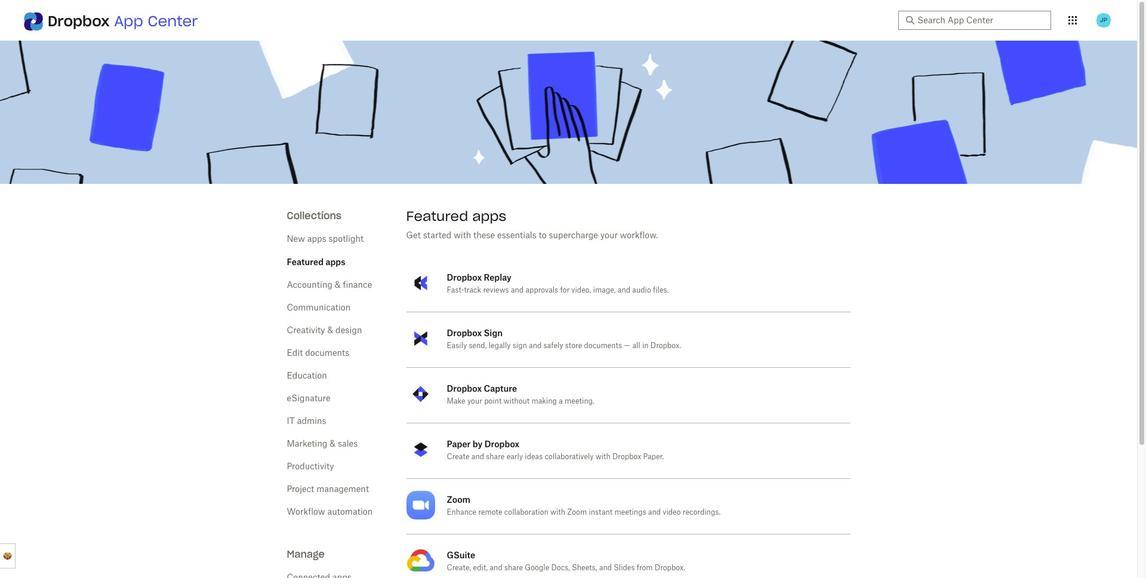 Task type: locate. For each thing, give the bounding box(es) containing it.
creativity & design link
[[287, 327, 362, 335]]

without
[[504, 398, 530, 405]]

from
[[637, 564, 653, 572]]

apps up these
[[473, 208, 507, 225]]

featured up started
[[406, 208, 468, 225]]

1 horizontal spatial documents
[[584, 342, 622, 349]]

and down by
[[472, 453, 484, 461]]

zoom
[[447, 495, 471, 505], [568, 509, 587, 516]]

featured up accounting
[[287, 257, 324, 267]]

dropbox sign easily send, legally sign and safely store documents — all in dropbox.
[[447, 328, 682, 349]]

documents
[[584, 342, 622, 349], [305, 349, 350, 358]]

with right the collaboration
[[551, 509, 566, 516]]

& left the finance
[[335, 281, 341, 290]]

0 vertical spatial &
[[335, 281, 341, 290]]

dropbox capture make your point without making a meeting.
[[447, 383, 595, 405]]

1 vertical spatial featured
[[287, 257, 324, 267]]

0 horizontal spatial your
[[468, 398, 483, 405]]

all
[[633, 342, 641, 349]]

edit,
[[473, 564, 488, 572]]

1 vertical spatial dropbox.
[[655, 564, 686, 572]]

—
[[624, 342, 631, 349]]

dropbox inside dropbox replay fast-track reviews and approvals for video, image, and audio files.
[[447, 272, 482, 283]]

documents inside dropbox sign easily send, legally sign and safely store documents — all in dropbox.
[[584, 342, 622, 349]]

apps right new
[[307, 235, 327, 244]]

video,
[[572, 287, 592, 294]]

1 vertical spatial &
[[328, 327, 333, 335]]

and left slides
[[600, 564, 612, 572]]

documents down creativity & design link on the bottom left of the page
[[305, 349, 350, 358]]

2 vertical spatial &
[[330, 440, 336, 449]]

dropbox up track
[[447, 272, 482, 283]]

dropbox
[[48, 12, 110, 30], [447, 272, 482, 283], [447, 328, 482, 338], [447, 383, 482, 394], [485, 439, 520, 449], [613, 453, 642, 461]]

0 horizontal spatial zoom
[[447, 495, 471, 505]]

create,
[[447, 564, 471, 572]]

share
[[486, 453, 505, 461], [505, 564, 523, 572]]

capture
[[484, 383, 517, 394]]

dropbox. inside dropbox sign easily send, legally sign and safely store documents — all in dropbox.
[[651, 342, 682, 349]]

your left 'workflow.'
[[601, 232, 618, 240]]

edit documents link
[[287, 349, 350, 358]]

1 vertical spatial share
[[505, 564, 523, 572]]

meetings
[[615, 509, 647, 516]]

apps
[[473, 208, 507, 225], [307, 235, 327, 244], [326, 257, 346, 267]]

esignature link
[[287, 395, 331, 403]]

store
[[565, 342, 583, 349]]

documents left —
[[584, 342, 622, 349]]

sheets,
[[572, 564, 598, 572]]

sales
[[338, 440, 358, 449]]

with left these
[[454, 232, 471, 240]]

1 vertical spatial your
[[468, 398, 483, 405]]

1 vertical spatial with
[[596, 453, 611, 461]]

featured apps down new apps spotlight on the left of the page
[[287, 257, 346, 267]]

share left early
[[486, 453, 505, 461]]

safely
[[544, 342, 564, 349]]

dropbox up early
[[485, 439, 520, 449]]

creativity & design
[[287, 327, 362, 335]]

gsuite create, edit, and share google docs, sheets, and slides from dropbox.
[[447, 550, 686, 572]]

& left sales
[[330, 440, 336, 449]]

remote
[[479, 509, 503, 516]]

and inside dropbox sign easily send, legally sign and safely store documents — all in dropbox.
[[529, 342, 542, 349]]

your
[[601, 232, 618, 240], [468, 398, 483, 405]]

jp
[[1101, 16, 1108, 24]]

and inside zoom enhance remote collaboration with zoom instant meetings and video recordings.
[[648, 509, 661, 516]]

1 horizontal spatial featured apps
[[406, 208, 507, 225]]

automation
[[328, 508, 373, 517]]

2 vertical spatial apps
[[326, 257, 346, 267]]

1 horizontal spatial with
[[551, 509, 566, 516]]

ideas
[[525, 453, 543, 461]]

0 vertical spatial with
[[454, 232, 471, 240]]

dropbox left app
[[48, 12, 110, 30]]

your left 'point'
[[468, 398, 483, 405]]

2 horizontal spatial with
[[596, 453, 611, 461]]

audio
[[633, 287, 652, 294]]

paper.
[[644, 453, 664, 461]]

share inside gsuite create, edit, and share google docs, sheets, and slides from dropbox.
[[505, 564, 523, 572]]

new apps spotlight link
[[287, 235, 364, 244]]

zoom up enhance
[[447, 495, 471, 505]]

with
[[454, 232, 471, 240], [596, 453, 611, 461], [551, 509, 566, 516]]

zoom left instant
[[568, 509, 587, 516]]

0 vertical spatial dropbox.
[[651, 342, 682, 349]]

0 vertical spatial your
[[601, 232, 618, 240]]

meeting.
[[565, 398, 595, 405]]

and left audio on the right of the page
[[618, 287, 631, 294]]

get started with these essentials to supercharge your workflow.
[[406, 232, 658, 240]]

manage
[[287, 548, 325, 560]]

sign
[[513, 342, 527, 349]]

track
[[464, 287, 482, 294]]

and left video
[[648, 509, 661, 516]]

& for sales
[[330, 440, 336, 449]]

a
[[559, 398, 563, 405]]

dropbox. right 'in'
[[651, 342, 682, 349]]

1 horizontal spatial zoom
[[568, 509, 587, 516]]

featured apps up started
[[406, 208, 507, 225]]

dropbox. right from
[[655, 564, 686, 572]]

apps up the accounting & finance
[[326, 257, 346, 267]]

get
[[406, 232, 421, 240]]

easily
[[447, 342, 467, 349]]

zoom enhance remote collaboration with zoom instant meetings and video recordings.
[[447, 495, 721, 516]]

accounting & finance
[[287, 281, 372, 290]]

dropbox inside dropbox sign easily send, legally sign and safely store documents — all in dropbox.
[[447, 328, 482, 338]]

send,
[[469, 342, 487, 349]]

0 vertical spatial zoom
[[447, 495, 471, 505]]

0 horizontal spatial with
[[454, 232, 471, 240]]

and
[[511, 287, 524, 294], [618, 287, 631, 294], [529, 342, 542, 349], [472, 453, 484, 461], [648, 509, 661, 516], [490, 564, 503, 572], [600, 564, 612, 572]]

new
[[287, 235, 305, 244]]

featured apps
[[406, 208, 507, 225], [287, 257, 346, 267]]

esignature
[[287, 395, 331, 403]]

share left google
[[505, 564, 523, 572]]

and right reviews
[[511, 287, 524, 294]]

dropbox for dropbox sign easily send, legally sign and safely store documents — all in dropbox.
[[447, 328, 482, 338]]

and right sign
[[529, 342, 542, 349]]

1 vertical spatial apps
[[307, 235, 327, 244]]

0 horizontal spatial featured apps
[[287, 257, 346, 267]]

finance
[[343, 281, 372, 290]]

1 horizontal spatial featured
[[406, 208, 468, 225]]

1 vertical spatial featured apps
[[287, 257, 346, 267]]

0 vertical spatial share
[[486, 453, 505, 461]]

0 vertical spatial apps
[[473, 208, 507, 225]]

with inside paper by dropbox create and share early ideas collaboratively with dropbox paper.
[[596, 453, 611, 461]]

dropbox up the easily
[[447, 328, 482, 338]]

google
[[525, 564, 550, 572]]

with right collaboratively
[[596, 453, 611, 461]]

dropbox up make
[[447, 383, 482, 394]]

jp button
[[1095, 11, 1114, 30]]

featured
[[406, 208, 468, 225], [287, 257, 324, 267]]

& left design
[[328, 327, 333, 335]]

and inside paper by dropbox create and share early ideas collaboratively with dropbox paper.
[[472, 453, 484, 461]]

dropbox inside dropbox capture make your point without making a meeting.
[[447, 383, 482, 394]]

share inside paper by dropbox create and share early ideas collaboratively with dropbox paper.
[[486, 453, 505, 461]]

2 vertical spatial with
[[551, 509, 566, 516]]

dropbox.
[[651, 342, 682, 349], [655, 564, 686, 572]]



Task type: describe. For each thing, give the bounding box(es) containing it.
image,
[[593, 287, 616, 294]]

1 vertical spatial zoom
[[568, 509, 587, 516]]

slides
[[614, 564, 635, 572]]

fast-
[[447, 287, 464, 294]]

sign
[[484, 328, 503, 338]]

education link
[[287, 372, 327, 380]]

paper by dropbox create and share early ideas collaboratively with dropbox paper.
[[447, 439, 664, 461]]

project management link
[[287, 486, 369, 494]]

& for finance
[[335, 281, 341, 290]]

app
[[114, 12, 143, 30]]

video
[[663, 509, 681, 516]]

and right edit,
[[490, 564, 503, 572]]

instant
[[589, 509, 613, 516]]

featured apps link
[[287, 257, 346, 267]]

marketing & sales link
[[287, 440, 358, 449]]

0 vertical spatial featured apps
[[406, 208, 507, 225]]

collections
[[287, 210, 342, 222]]

dropbox for dropbox replay fast-track reviews and approvals for video, image, and audio files.
[[447, 272, 482, 283]]

Search App Center text field
[[918, 14, 1045, 27]]

reviews
[[483, 287, 509, 294]]

dropbox left paper.
[[613, 453, 642, 461]]

productivity link
[[287, 463, 334, 471]]

workflow automation link
[[287, 508, 373, 517]]

started
[[423, 232, 452, 240]]

center
[[148, 12, 198, 30]]

apps for new apps spotlight link
[[307, 235, 327, 244]]

recordings.
[[683, 509, 721, 516]]

dropbox replay fast-track reviews and approvals for video, image, and audio files.
[[447, 272, 669, 294]]

point
[[484, 398, 502, 405]]

it admins link
[[287, 418, 327, 426]]

approvals
[[526, 287, 559, 294]]

creativity
[[287, 327, 325, 335]]

collaboratively
[[545, 453, 594, 461]]

admins
[[297, 418, 327, 426]]

marketing
[[287, 440, 328, 449]]

apps for featured apps link
[[326, 257, 346, 267]]

0 vertical spatial featured
[[406, 208, 468, 225]]

1 horizontal spatial your
[[601, 232, 618, 240]]

gsuite
[[447, 550, 476, 560]]

make
[[447, 398, 466, 405]]

files.
[[653, 287, 669, 294]]

management
[[317, 486, 369, 494]]

with inside zoom enhance remote collaboration with zoom instant meetings and video recordings.
[[551, 509, 566, 516]]

design
[[336, 327, 362, 335]]

create
[[447, 453, 470, 461]]

workflow
[[287, 508, 325, 517]]

communication link
[[287, 304, 351, 312]]

marketing & sales
[[287, 440, 358, 449]]

dropbox. inside gsuite create, edit, and share google docs, sheets, and slides from dropbox.
[[655, 564, 686, 572]]

0 horizontal spatial featured
[[287, 257, 324, 267]]

by
[[473, 439, 483, 449]]

making
[[532, 398, 557, 405]]

dropbox for dropbox app center
[[48, 12, 110, 30]]

project
[[287, 486, 314, 494]]

communication
[[287, 304, 351, 312]]

it admins
[[287, 418, 327, 426]]

productivity
[[287, 463, 334, 471]]

accounting & finance link
[[287, 281, 372, 290]]

enhance
[[447, 509, 477, 516]]

essentials
[[498, 232, 537, 240]]

early
[[507, 453, 523, 461]]

collaboration
[[505, 509, 549, 516]]

new apps spotlight
[[287, 235, 364, 244]]

workflow automation
[[287, 508, 373, 517]]

workflow.
[[620, 232, 658, 240]]

edit documents
[[287, 349, 350, 358]]

dropbox for dropbox capture make your point without making a meeting.
[[447, 383, 482, 394]]

for
[[561, 287, 570, 294]]

edit
[[287, 349, 303, 358]]

dropbox app center
[[48, 12, 198, 30]]

docs,
[[552, 564, 570, 572]]

in
[[643, 342, 649, 349]]

replay
[[484, 272, 512, 283]]

these
[[474, 232, 495, 240]]

to
[[539, 232, 547, 240]]

accounting
[[287, 281, 333, 290]]

spotlight
[[329, 235, 364, 244]]

supercharge
[[549, 232, 598, 240]]

your inside dropbox capture make your point without making a meeting.
[[468, 398, 483, 405]]

0 horizontal spatial documents
[[305, 349, 350, 358]]

paper
[[447, 439, 471, 449]]

& for design
[[328, 327, 333, 335]]

education
[[287, 372, 327, 380]]

legally
[[489, 342, 511, 349]]



Task type: vqa. For each thing, say whether or not it's contained in the screenshot.


